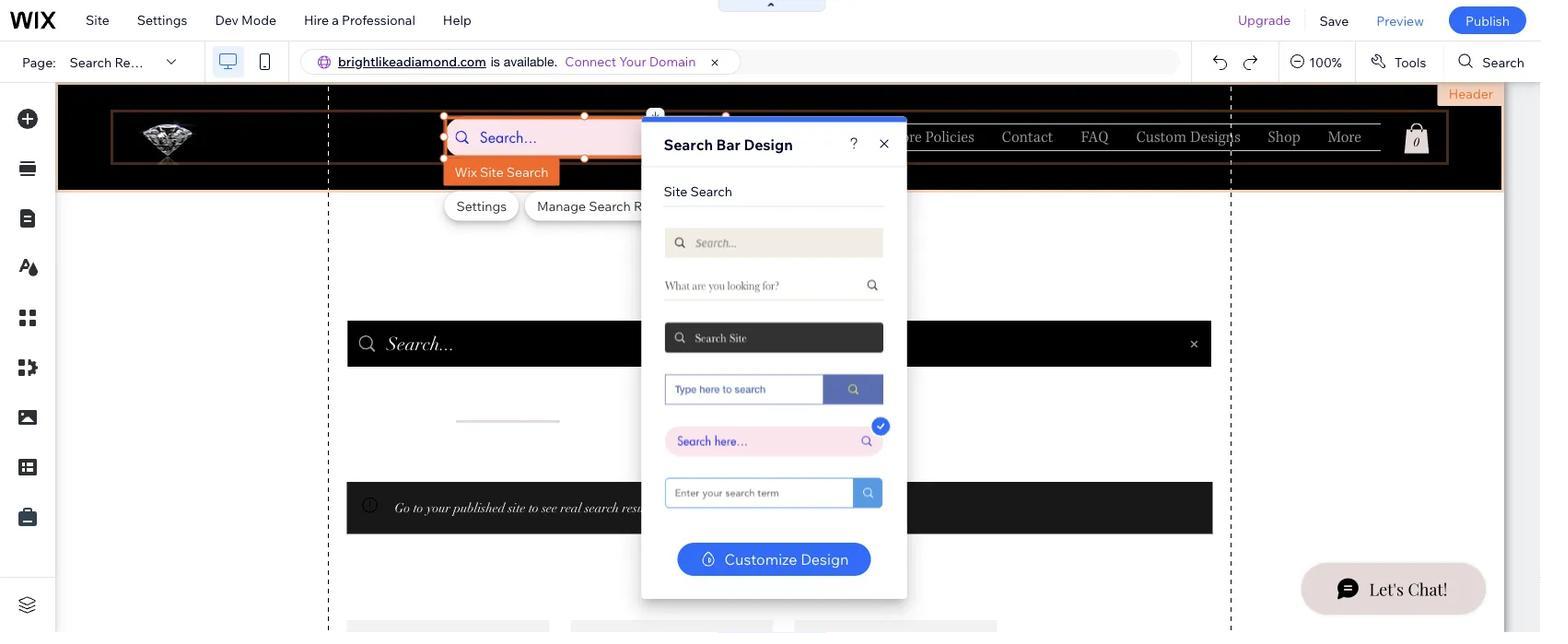 Task type: vqa. For each thing, say whether or not it's contained in the screenshot.
Community in the left of the page
no



Task type: locate. For each thing, give the bounding box(es) containing it.
1 horizontal spatial results
[[634, 198, 678, 214]]

help
[[443, 12, 472, 28]]

settings
[[137, 12, 187, 28], [457, 198, 507, 214]]

1 horizontal spatial design
[[801, 550, 849, 569]]

0 horizontal spatial site
[[86, 12, 109, 28]]

site down search bar design
[[664, 183, 688, 199]]

0 vertical spatial site
[[86, 12, 109, 28]]

publish button
[[1450, 6, 1527, 34]]

preview
[[1377, 12, 1425, 28]]

design right customize
[[801, 550, 849, 569]]

search results
[[70, 54, 159, 70]]

wix
[[455, 164, 477, 180]]

dev mode
[[215, 12, 277, 28]]

1 vertical spatial site
[[480, 164, 504, 180]]

results
[[115, 54, 159, 70], [634, 198, 678, 214]]

site
[[86, 12, 109, 28], [480, 164, 504, 180], [664, 183, 688, 199]]

search button
[[1445, 41, 1542, 82]]

1 vertical spatial settings
[[457, 198, 507, 214]]

tools
[[1395, 54, 1427, 70]]

0 vertical spatial results
[[115, 54, 159, 70]]

settings down the wix
[[457, 198, 507, 214]]

settings up search results
[[137, 12, 187, 28]]

0 vertical spatial settings
[[137, 12, 187, 28]]

0 horizontal spatial design
[[744, 135, 793, 153]]

customize design button
[[678, 543, 871, 576]]

site for site
[[86, 12, 109, 28]]

0 vertical spatial design
[[744, 135, 793, 153]]

design
[[744, 135, 793, 153], [801, 550, 849, 569]]

bar
[[717, 135, 741, 153]]

customize
[[725, 550, 798, 569]]

is
[[491, 54, 500, 69]]

header
[[1449, 86, 1494, 102]]

search
[[70, 54, 112, 70], [1483, 54, 1525, 70], [664, 135, 713, 153], [507, 164, 549, 180], [691, 183, 733, 199], [589, 198, 631, 214]]

1 vertical spatial results
[[634, 198, 678, 214]]

2 vertical spatial site
[[664, 183, 688, 199]]

0 horizontal spatial settings
[[137, 12, 187, 28]]

upgrade
[[1239, 12, 1292, 28]]

design right bar
[[744, 135, 793, 153]]

hire a professional
[[304, 12, 416, 28]]

design inside button
[[801, 550, 849, 569]]

1 vertical spatial design
[[801, 550, 849, 569]]

2 horizontal spatial site
[[664, 183, 688, 199]]

save button
[[1306, 0, 1363, 41]]

100%
[[1310, 54, 1343, 70]]

wix site search
[[455, 164, 549, 180]]

your
[[620, 53, 647, 70]]

site up search results
[[86, 12, 109, 28]]

a
[[332, 12, 339, 28]]

site right the wix
[[480, 164, 504, 180]]

available.
[[504, 54, 558, 69]]



Task type: describe. For each thing, give the bounding box(es) containing it.
domain
[[650, 53, 696, 70]]

publish
[[1466, 12, 1511, 28]]

search bar design
[[664, 135, 793, 153]]

search inside button
[[1483, 54, 1525, 70]]

hire
[[304, 12, 329, 28]]

is available. connect your domain
[[491, 53, 696, 70]]

professional
[[342, 12, 416, 28]]

site search
[[664, 183, 733, 199]]

brightlikeadiamond.com
[[338, 53, 486, 70]]

1 horizontal spatial site
[[480, 164, 504, 180]]

dev
[[215, 12, 239, 28]]

save
[[1320, 12, 1350, 28]]

connect
[[565, 53, 617, 70]]

customize design
[[725, 550, 849, 569]]

0 horizontal spatial results
[[115, 54, 159, 70]]

preview button
[[1363, 0, 1439, 41]]

manage
[[537, 198, 586, 214]]

tools button
[[1357, 41, 1444, 82]]

manage search results
[[537, 198, 678, 214]]

site for site search
[[664, 183, 688, 199]]

mode
[[242, 12, 277, 28]]

100% button
[[1280, 41, 1356, 82]]

1 horizontal spatial settings
[[457, 198, 507, 214]]



